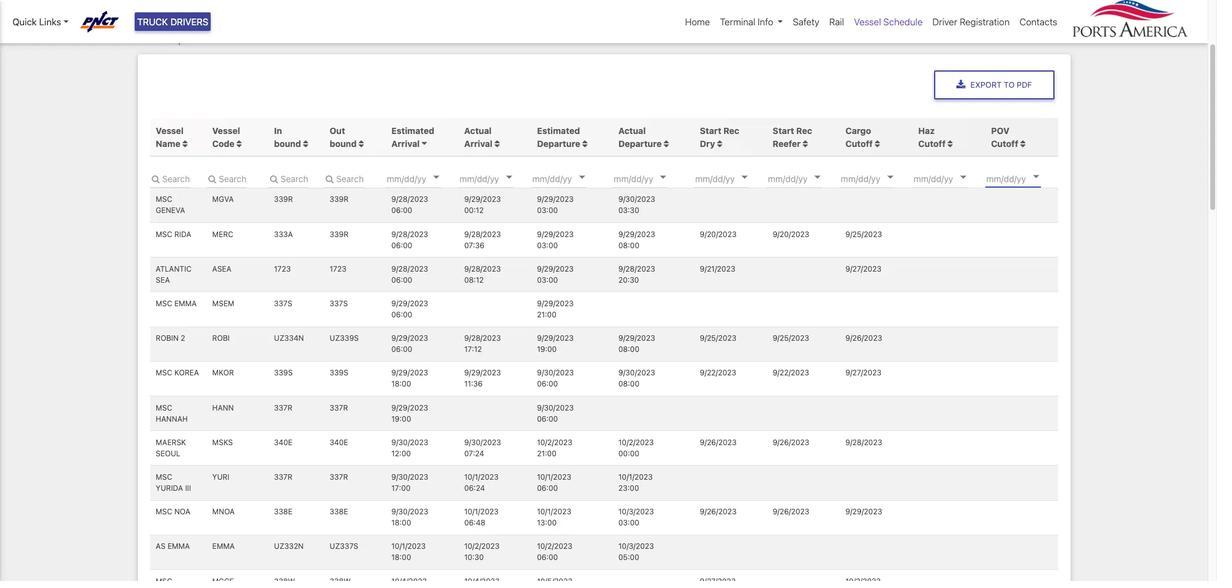 Task type: vqa. For each thing, say whether or not it's contained in the screenshot.


Task type: locate. For each thing, give the bounding box(es) containing it.
0 vertical spatial 9/30/2023 06:00
[[537, 369, 574, 389]]

1 vertical spatial 9/30/2023 06:00
[[537, 403, 574, 424]]

1 9/30/2023 06:00 from the top
[[537, 369, 574, 389]]

10/1/2023 up 13:00
[[537, 507, 572, 517]]

1 vertical spatial 9/29/2023 19:00
[[392, 403, 428, 424]]

1 9/28/2023 06:00 from the top
[[392, 195, 428, 215]]

10/1/2023 for 13:00
[[537, 507, 572, 517]]

1 08:00 from the top
[[619, 241, 640, 250]]

19:00 up 9/30/2023 12:00
[[392, 414, 411, 424]]

1 vertical spatial 21:00
[[537, 449, 557, 458]]

10/1/2023 down 10/2/2023 21:00
[[537, 473, 572, 482]]

2 estimated from the left
[[537, 125, 580, 136]]

quick
[[12, 16, 37, 27]]

2 9/27/2023 from the top
[[846, 369, 882, 378]]

msc left the noa
[[156, 507, 172, 517]]

1 rec from the left
[[724, 125, 740, 136]]

18:00 inside 9/29/2023 18:00
[[392, 380, 411, 389]]

0 horizontal spatial bound
[[274, 138, 301, 149]]

emma down atlantic sea
[[174, 299, 197, 308]]

open calendar image for 3rd mm/dd/yy field from left
[[815, 176, 821, 179]]

rec inside start rec reefer
[[797, 125, 812, 136]]

1 horizontal spatial start
[[773, 125, 794, 136]]

1 horizontal spatial 340e
[[330, 438, 348, 447]]

4 msc from the top
[[156, 369, 172, 378]]

0 horizontal spatial departure
[[537, 138, 580, 149]]

10/1/2023 up 06:48
[[464, 507, 499, 517]]

19:00
[[537, 345, 557, 354], [392, 414, 411, 424]]

9/27/2023
[[846, 264, 882, 274], [846, 369, 882, 378]]

1 vertical spatial home
[[147, 34, 174, 45]]

3 9/28/2023 06:00 from the top
[[392, 264, 428, 285]]

1 horizontal spatial estimated
[[537, 125, 580, 136]]

10/3/2023 up "05:00"
[[619, 542, 654, 551]]

9/28/2023 06:00
[[392, 195, 428, 215], [392, 230, 428, 250], [392, 264, 428, 285]]

1 horizontal spatial 19:00
[[537, 345, 557, 354]]

9/29/2023 19:00 down 9/29/2023 18:00
[[392, 403, 428, 424]]

03:00 for 9/28/2023 08:12
[[537, 276, 558, 285]]

2 arrival from the left
[[464, 138, 493, 149]]

338e up the uz332n
[[274, 507, 293, 517]]

actual inside actual arrival
[[464, 125, 492, 136]]

337s up uz334n
[[274, 299, 292, 308]]

9/29/2023 08:00
[[619, 230, 655, 250], [619, 334, 655, 354]]

0 vertical spatial 19:00
[[537, 345, 557, 354]]

1 horizontal spatial rec
[[797, 125, 812, 136]]

2 9/29/2023 06:00 from the top
[[392, 334, 428, 354]]

1 arrival from the left
[[392, 138, 420, 149]]

msc inside msc geneva
[[156, 195, 172, 204]]

1 9/29/2023 08:00 from the top
[[619, 230, 655, 250]]

1 open calendar image from the left
[[660, 176, 667, 179]]

2 9/30/2023 06:00 from the top
[[537, 403, 574, 424]]

dry
[[700, 138, 715, 149]]

9/29/2023 06:00 for uz339s
[[392, 334, 428, 354]]

1 horizontal spatial 9/20/2023
[[773, 230, 810, 239]]

bound inside in bound
[[274, 138, 301, 149]]

emma
[[174, 299, 197, 308], [168, 542, 190, 551], [212, 542, 235, 551]]

0 horizontal spatial vessel schedule
[[187, 34, 260, 45]]

1 horizontal spatial home
[[685, 16, 710, 27]]

1 mm/dd/yy field from the left
[[613, 169, 687, 188]]

0 vertical spatial 9/29/2023 08:00
[[619, 230, 655, 250]]

10/3/2023
[[619, 507, 654, 517], [619, 542, 654, 551]]

0 vertical spatial vessel schedule
[[854, 16, 923, 27]]

9/28/2023 17:12
[[464, 334, 501, 354]]

10/2/2023 for 10:30
[[464, 542, 500, 551]]

seoul
[[156, 449, 180, 458]]

10/2/2023 for 06:00
[[537, 542, 573, 551]]

0 horizontal spatial 19:00
[[392, 414, 411, 424]]

10/1/2023 06:24
[[464, 473, 499, 493]]

9/29/2023 19:00
[[537, 334, 574, 354], [392, 403, 428, 424]]

vessel schedule down drivers
[[187, 34, 260, 45]]

6 mm/dd/yy field from the left
[[986, 169, 1060, 188]]

9/29/2023 08:00 for 9/20/2023
[[619, 230, 655, 250]]

9/28/2023 06:00 for 08:12
[[392, 264, 428, 285]]

339r for 339r
[[330, 195, 349, 204]]

mm/dd/yy field down the reefer
[[767, 169, 841, 188]]

10/2/2023 06:00
[[537, 542, 573, 563]]

17:00
[[392, 484, 411, 493]]

1 9/29/2023 03:00 from the top
[[537, 195, 574, 215]]

rec
[[724, 125, 740, 136], [797, 125, 812, 136]]

9/29/2023 03:00 for 9/29/2023 00:12
[[537, 195, 574, 215]]

departure for estimated
[[537, 138, 580, 149]]

2 vertical spatial 08:00
[[619, 380, 640, 389]]

21:00 for 10/2/2023 21:00
[[537, 449, 557, 458]]

1 cutoff from the left
[[846, 138, 873, 149]]

mm/dd/yy field down dry
[[694, 169, 768, 188]]

10:30
[[464, 553, 484, 563]]

9/29/2023 08:00 up 9/30/2023 08:00
[[619, 334, 655, 354]]

3 cutoff from the left
[[991, 138, 1019, 149]]

0 vertical spatial 9/29/2023 06:00
[[392, 299, 428, 320]]

2 vertical spatial 9/29/2023 03:00
[[537, 264, 574, 285]]

0 vertical spatial 9/28/2023 06:00
[[392, 195, 428, 215]]

haz cutoff
[[919, 125, 946, 149]]

21:00 inside 9/29/2023 21:00
[[537, 310, 557, 320]]

10/2/2023 up 10:30
[[464, 542, 500, 551]]

0 horizontal spatial home
[[147, 34, 174, 45]]

1723
[[274, 264, 291, 274], [330, 264, 347, 274]]

1 vertical spatial 9/28/2023 06:00
[[392, 230, 428, 250]]

0 horizontal spatial start
[[700, 125, 722, 136]]

start up the reefer
[[773, 125, 794, 136]]

terminal
[[720, 16, 756, 27]]

0 vertical spatial 21:00
[[537, 310, 557, 320]]

10/2/2023 down 13:00
[[537, 542, 573, 551]]

03:00
[[537, 206, 558, 215], [537, 241, 558, 250], [537, 276, 558, 285], [619, 519, 640, 528]]

vessel schedule right rail
[[854, 16, 923, 27]]

vessel up name
[[156, 125, 184, 136]]

home link down truck on the top
[[147, 34, 174, 45]]

quick links link
[[12, 15, 68, 29]]

1 horizontal spatial 338e
[[330, 507, 348, 517]]

1 msc from the top
[[156, 195, 172, 204]]

robi
[[212, 334, 230, 343]]

msc left korea
[[156, 369, 172, 378]]

1 vertical spatial 08:00
[[619, 345, 640, 354]]

2 cutoff from the left
[[919, 138, 946, 149]]

mm/dd/yy field down haz cutoff
[[913, 169, 987, 188]]

9/29/2023 08:00 down the 03:30
[[619, 230, 655, 250]]

rec inside start rec dry
[[724, 125, 740, 136]]

3 mm/dd/yy field from the left
[[767, 169, 841, 188]]

0 horizontal spatial arrival
[[392, 138, 420, 149]]

bound down the in
[[274, 138, 301, 149]]

estimated for arrival
[[392, 125, 435, 136]]

download image
[[957, 80, 966, 90]]

start rec reefer
[[773, 125, 812, 149]]

schedule
[[884, 16, 923, 27], [218, 34, 260, 45]]

safety
[[793, 16, 820, 27]]

1 9/27/2023 from the top
[[846, 264, 882, 274]]

cutoff for pov
[[991, 138, 1019, 149]]

yurida
[[156, 484, 183, 493]]

2 departure from the left
[[619, 138, 662, 149]]

00:00
[[619, 449, 640, 458]]

2 horizontal spatial cutoff
[[991, 138, 1019, 149]]

9/27/2023 for 9/22/2023
[[846, 369, 882, 378]]

2 open calendar image from the left
[[742, 176, 748, 179]]

337s up uz339s
[[330, 299, 348, 308]]

10/1/2023 up the 23:00
[[619, 473, 653, 482]]

1 bound from the left
[[274, 138, 301, 149]]

mm/dd/yy field down pov cutoff
[[986, 169, 1060, 188]]

2 21:00 from the top
[[537, 449, 557, 458]]

rec up the reefer
[[797, 125, 812, 136]]

0 horizontal spatial 9/20/2023
[[700, 230, 737, 239]]

cutoff down the 'pov'
[[991, 138, 1019, 149]]

0 horizontal spatial actual
[[464, 125, 492, 136]]

cutoff for haz
[[919, 138, 946, 149]]

10/2/2023 for 00:00
[[619, 438, 654, 447]]

3 18:00 from the top
[[392, 553, 411, 563]]

0 horizontal spatial 9/29/2023 19:00
[[392, 403, 428, 424]]

1 horizontal spatial bound
[[330, 138, 357, 149]]

9/30/2023 18:00
[[392, 507, 428, 528]]

07:36
[[464, 241, 485, 250]]

338e up uz337s
[[330, 507, 348, 517]]

1 21:00 from the top
[[537, 310, 557, 320]]

2 10/3/2023 from the top
[[619, 542, 654, 551]]

0 horizontal spatial estimated
[[392, 125, 435, 136]]

1 horizontal spatial 339s
[[330, 369, 348, 378]]

msc up yurida
[[156, 473, 172, 482]]

vessel name
[[156, 125, 184, 149]]

start for dry
[[700, 125, 722, 136]]

start inside start rec dry
[[700, 125, 722, 136]]

cutoff
[[846, 138, 873, 149], [919, 138, 946, 149], [991, 138, 1019, 149]]

home link left terminal
[[680, 10, 715, 34]]

333a
[[274, 230, 293, 239]]

0 vertical spatial 10/3/2023
[[619, 507, 654, 517]]

2 08:00 from the top
[[619, 345, 640, 354]]

2 vertical spatial 18:00
[[392, 553, 411, 563]]

0 horizontal spatial cutoff
[[846, 138, 873, 149]]

msc for msc rida
[[156, 230, 172, 239]]

emma right as
[[168, 542, 190, 551]]

1 vertical spatial 9/27/2023
[[846, 369, 882, 378]]

msc left rida
[[156, 230, 172, 239]]

msc up the geneva
[[156, 195, 172, 204]]

10/3/2023 down the 23:00
[[619, 507, 654, 517]]

9/28/2023 06:00 for 07:36
[[392, 230, 428, 250]]

2 18:00 from the top
[[392, 519, 411, 528]]

bound
[[274, 138, 301, 149], [330, 138, 357, 149]]

actual inside actual departure
[[619, 125, 646, 136]]

08:00
[[619, 241, 640, 250], [619, 345, 640, 354], [619, 380, 640, 389]]

mm/dd/yy field up 9/30/2023 03:30
[[613, 169, 687, 188]]

None field
[[150, 169, 191, 188], [206, 169, 247, 188], [268, 169, 309, 188], [324, 169, 365, 188], [150, 169, 191, 188], [206, 169, 247, 188], [268, 169, 309, 188], [324, 169, 365, 188]]

10/2/2023 up 10/1/2023 06:00 at left bottom
[[537, 438, 573, 447]]

1 9/29/2023 06:00 from the top
[[392, 299, 428, 320]]

hann
[[212, 403, 234, 413]]

actual departure
[[619, 125, 662, 149]]

msc down 'sea'
[[156, 299, 172, 308]]

0 horizontal spatial 9/22/2023
[[700, 369, 737, 378]]

9/29/2023 08:00 for 9/25/2023
[[619, 334, 655, 354]]

9/26/2023
[[846, 334, 882, 343], [700, 438, 737, 447], [773, 438, 810, 447], [700, 507, 737, 517], [773, 507, 810, 517]]

iii
[[185, 484, 191, 493]]

vessel
[[854, 16, 881, 27], [187, 34, 216, 45], [156, 125, 184, 136], [212, 125, 240, 136]]

bound inside 'out bound'
[[330, 138, 357, 149]]

bound down out
[[330, 138, 357, 149]]

9/29/2023
[[464, 195, 501, 204], [537, 195, 574, 204], [537, 230, 574, 239], [619, 230, 655, 239], [537, 264, 574, 274], [392, 299, 428, 308], [537, 299, 574, 308], [392, 334, 428, 343], [537, 334, 574, 343], [619, 334, 655, 343], [392, 369, 428, 378], [464, 369, 501, 378], [392, 403, 428, 413], [846, 507, 882, 517]]

1 start from the left
[[700, 125, 722, 136]]

mm/dd/yy field down cargo cutoff
[[840, 169, 914, 188]]

2 mm/dd/yy field from the left
[[694, 169, 768, 188]]

1 horizontal spatial 9/22/2023
[[773, 369, 809, 378]]

2 9/29/2023 08:00 from the top
[[619, 334, 655, 354]]

9/25/2023
[[846, 230, 882, 239], [700, 334, 737, 343], [773, 334, 810, 343]]

0 vertical spatial 08:00
[[619, 241, 640, 250]]

06:24
[[464, 484, 485, 493]]

1 vertical spatial 9/29/2023 08:00
[[619, 334, 655, 354]]

10/1/2023 down 9/30/2023 18:00
[[392, 542, 426, 551]]

1 vertical spatial 18:00
[[392, 519, 411, 528]]

21:00 inside 10/2/2023 21:00
[[537, 449, 557, 458]]

1 340e from the left
[[274, 438, 293, 447]]

2 msc from the top
[[156, 230, 172, 239]]

3 open calendar image from the left
[[815, 176, 821, 179]]

5 open calendar image from the left
[[960, 176, 967, 179]]

1 vertical spatial 9/29/2023 03:00
[[537, 230, 574, 250]]

mkor
[[212, 369, 234, 378]]

home
[[685, 16, 710, 27], [147, 34, 174, 45]]

actual for actual arrival
[[464, 125, 492, 136]]

08:12
[[464, 276, 484, 285]]

7 msc from the top
[[156, 507, 172, 517]]

339r for 333a
[[330, 230, 349, 239]]

340e
[[274, 438, 293, 447], [330, 438, 348, 447]]

arrival for actual arrival
[[464, 138, 493, 149]]

9/30/2023 06:00 for 9/29/2023 18:00
[[537, 369, 574, 389]]

9/30/2023
[[619, 195, 656, 204], [537, 369, 574, 378], [619, 369, 656, 378], [537, 403, 574, 413], [392, 438, 428, 447], [464, 438, 501, 447], [392, 473, 428, 482], [392, 507, 428, 517]]

0 horizontal spatial home link
[[147, 34, 174, 45]]

10/1/2023 23:00
[[619, 473, 653, 493]]

vessel up code at the top of the page
[[212, 125, 240, 136]]

1 departure from the left
[[537, 138, 580, 149]]

0 horizontal spatial rec
[[724, 125, 740, 136]]

1 horizontal spatial actual
[[619, 125, 646, 136]]

9/29/2023 03:00 for 9/28/2023 08:12
[[537, 264, 574, 285]]

2 bound from the left
[[330, 138, 357, 149]]

1 vertical spatial 10/3/2023
[[619, 542, 654, 551]]

9/29/2023 03:00 for 9/28/2023 07:36
[[537, 230, 574, 250]]

1 horizontal spatial 337s
[[330, 299, 348, 308]]

0 vertical spatial 9/29/2023 19:00
[[537, 334, 574, 354]]

10/1/2023 18:00
[[392, 542, 426, 563]]

1 horizontal spatial 9/29/2023 19:00
[[537, 334, 574, 354]]

06:00 inside 10/1/2023 06:00
[[537, 484, 558, 493]]

5 mm/dd/yy field from the left
[[913, 169, 987, 188]]

2 9/29/2023 03:00 from the top
[[537, 230, 574, 250]]

estimated
[[392, 125, 435, 136], [537, 125, 580, 136]]

18:00 inside 9/30/2023 18:00
[[392, 519, 411, 528]]

06:00
[[392, 206, 412, 215], [392, 241, 412, 250], [392, 276, 412, 285], [392, 310, 412, 320], [392, 345, 412, 354], [537, 380, 558, 389], [537, 414, 558, 424], [537, 484, 558, 493], [537, 553, 558, 563]]

10/2/2023 10:30
[[464, 542, 500, 563]]

mm/dd/yy field
[[613, 169, 687, 188], [694, 169, 768, 188], [767, 169, 841, 188], [840, 169, 914, 188], [913, 169, 987, 188], [986, 169, 1060, 188]]

9/29/2023 19:00 down 9/29/2023 21:00
[[537, 334, 574, 354]]

1 horizontal spatial vessel schedule
[[854, 16, 923, 27]]

1 horizontal spatial arrival
[[464, 138, 493, 149]]

0 vertical spatial 9/29/2023 03:00
[[537, 195, 574, 215]]

03:00 for 9/29/2023 00:12
[[537, 206, 558, 215]]

msc
[[156, 195, 172, 204], [156, 230, 172, 239], [156, 299, 172, 308], [156, 369, 172, 378], [156, 403, 172, 413], [156, 473, 172, 482], [156, 507, 172, 517]]

truck
[[137, 16, 168, 27]]

9/30/2023 17:00
[[392, 473, 428, 493]]

2 start from the left
[[773, 125, 794, 136]]

0 horizontal spatial 338e
[[274, 507, 293, 517]]

msc up hannah
[[156, 403, 172, 413]]

10/3/2023 for 05:00
[[619, 542, 654, 551]]

1 estimated from the left
[[392, 125, 435, 136]]

msc inside msc yurida iii
[[156, 473, 172, 482]]

2 actual from the left
[[619, 125, 646, 136]]

vessel code
[[212, 125, 240, 149]]

1 10/3/2023 from the top
[[619, 507, 654, 517]]

msc inside msc hannah
[[156, 403, 172, 413]]

12:00
[[392, 449, 411, 458]]

10/1/2023 up '06:24'
[[464, 473, 499, 482]]

cutoff down cargo
[[846, 138, 873, 149]]

0 horizontal spatial 339s
[[274, 369, 293, 378]]

0 horizontal spatial 1723
[[274, 264, 291, 274]]

3 9/29/2023 03:00 from the top
[[537, 264, 574, 285]]

start up dry
[[700, 125, 722, 136]]

export to pdf
[[971, 80, 1032, 89]]

1 18:00 from the top
[[392, 380, 411, 389]]

3 msc from the top
[[156, 299, 172, 308]]

arrival inside estimated arrival
[[392, 138, 420, 149]]

1 horizontal spatial cutoff
[[919, 138, 946, 149]]

18:00 for 9/29/2023 18:00
[[392, 380, 411, 389]]

08:00 for 9/29/2023 03:00
[[619, 241, 640, 250]]

0 vertical spatial 18:00
[[392, 380, 411, 389]]

terminal info
[[720, 16, 774, 27]]

1 1723 from the left
[[274, 264, 291, 274]]

338e
[[274, 507, 293, 517], [330, 507, 348, 517]]

2 338e from the left
[[330, 507, 348, 517]]

rec for start rec reefer
[[797, 125, 812, 136]]

339s down uz339s
[[330, 369, 348, 378]]

19:00 down 9/29/2023 21:00
[[537, 345, 557, 354]]

0 vertical spatial home
[[685, 16, 710, 27]]

sea
[[156, 276, 170, 285]]

10/2/2023 up "00:00"
[[619, 438, 654, 447]]

open calendar image
[[660, 176, 667, 179], [742, 176, 748, 179], [815, 176, 821, 179], [888, 176, 894, 179], [960, 176, 967, 179]]

0 vertical spatial schedule
[[884, 16, 923, 27]]

08:00 inside 9/30/2023 08:00
[[619, 380, 640, 389]]

18:00 inside 10/1/2023 18:00
[[392, 553, 411, 563]]

10/1/2023 for 06:24
[[464, 473, 499, 482]]

home left terminal
[[685, 16, 710, 27]]

2 vertical spatial 9/28/2023 06:00
[[392, 264, 428, 285]]

emma down mnoa
[[212, 542, 235, 551]]

5 msc from the top
[[156, 403, 172, 413]]

1 actual from the left
[[464, 125, 492, 136]]

cutoff down haz
[[919, 138, 946, 149]]

0 horizontal spatial 337s
[[274, 299, 292, 308]]

home down truck on the top
[[147, 34, 174, 45]]

estimated inside estimated departure
[[537, 125, 580, 136]]

arrival
[[392, 138, 420, 149], [464, 138, 493, 149]]

03:00 for 9/28/2023 07:36
[[537, 241, 558, 250]]

1 horizontal spatial 1723
[[330, 264, 347, 274]]

quick links
[[12, 16, 61, 27]]

driver registration
[[933, 16, 1010, 27]]

pdf
[[1017, 80, 1032, 89]]

yuri
[[212, 473, 229, 482]]

1 vertical spatial 9/29/2023 06:00
[[392, 334, 428, 354]]

2 9/28/2023 06:00 from the top
[[392, 230, 428, 250]]

9/29/2023 11:36
[[464, 369, 501, 389]]

18:00
[[392, 380, 411, 389], [392, 519, 411, 528], [392, 553, 411, 563]]

msc emma
[[156, 299, 197, 308]]

1 horizontal spatial departure
[[619, 138, 662, 149]]

21:00 for 9/29/2023 21:00
[[537, 310, 557, 320]]

safety link
[[788, 10, 825, 34]]

9/30/2023 06:00
[[537, 369, 574, 389], [537, 403, 574, 424]]

9/28/2023
[[392, 195, 428, 204], [392, 230, 428, 239], [464, 230, 501, 239], [392, 264, 428, 274], [464, 264, 501, 274], [619, 264, 655, 274], [464, 334, 501, 343], [846, 438, 883, 447]]

10/2/2023
[[537, 438, 573, 447], [619, 438, 654, 447], [464, 542, 500, 551], [537, 542, 573, 551]]

4 open calendar image from the left
[[888, 176, 894, 179]]

3 08:00 from the top
[[619, 380, 640, 389]]

links
[[39, 16, 61, 27]]

rec left start rec reefer
[[724, 125, 740, 136]]

0 horizontal spatial schedule
[[218, 34, 260, 45]]

msc for msc emma
[[156, 299, 172, 308]]

6 msc from the top
[[156, 473, 172, 482]]

start inside start rec reefer
[[773, 125, 794, 136]]

1 vertical spatial schedule
[[218, 34, 260, 45]]

0 vertical spatial 9/27/2023
[[846, 264, 882, 274]]

0 horizontal spatial 340e
[[274, 438, 293, 447]]

pov
[[991, 125, 1010, 136]]

339s down uz334n
[[274, 369, 293, 378]]

vessel down drivers
[[187, 34, 216, 45]]

2 rec from the left
[[797, 125, 812, 136]]

2 337s from the left
[[330, 299, 348, 308]]



Task type: describe. For each thing, give the bounding box(es) containing it.
out
[[330, 125, 345, 136]]

msc geneva
[[156, 195, 185, 215]]

name
[[156, 138, 180, 149]]

registration
[[960, 16, 1010, 27]]

10/1/2023 for 06:48
[[464, 507, 499, 517]]

emma for as emma
[[168, 542, 190, 551]]

code
[[212, 138, 235, 149]]

arrival for estimated arrival
[[392, 138, 420, 149]]

03:30
[[619, 206, 639, 215]]

open calendar image for first mm/dd/yy field from left
[[660, 176, 667, 179]]

rec for start rec dry
[[724, 125, 740, 136]]

start rec dry
[[700, 125, 740, 149]]

10/2/2023 21:00
[[537, 438, 573, 458]]

merc
[[212, 230, 233, 239]]

2
[[181, 334, 185, 343]]

11:36
[[464, 380, 483, 389]]

emma for msc emma
[[174, 299, 197, 308]]

rida
[[174, 230, 191, 239]]

msc for msc korea
[[156, 369, 172, 378]]

2 9/22/2023 from the left
[[773, 369, 809, 378]]

05:00
[[619, 553, 639, 563]]

msc for msc yurida iii
[[156, 473, 172, 482]]

msks
[[212, 438, 233, 447]]

10/1/2023 06:48
[[464, 507, 499, 528]]

truck drivers
[[137, 16, 208, 27]]

in
[[274, 125, 282, 136]]

1 9/22/2023 from the left
[[700, 369, 737, 378]]

drivers
[[170, 16, 208, 27]]

out bound
[[330, 125, 359, 149]]

10/3/2023 03:00
[[619, 507, 654, 528]]

23:00
[[619, 484, 639, 493]]

10/2/2023 for 21:00
[[537, 438, 573, 447]]

03:00 inside 10/3/2023 03:00
[[619, 519, 640, 528]]

10/1/2023 06:00
[[537, 473, 572, 493]]

07:24
[[464, 449, 484, 458]]

9/30/2023 06:00 for 9/29/2023 19:00
[[537, 403, 574, 424]]

info
[[758, 16, 774, 27]]

17:12
[[464, 345, 482, 354]]

vessel schedule link
[[849, 10, 928, 34]]

9/29/2023 06:00 for 337s
[[392, 299, 428, 320]]

9/28/2023 07:36
[[464, 230, 501, 250]]

msem
[[212, 299, 234, 308]]

uz334n
[[274, 334, 304, 343]]

maersk seoul
[[156, 438, 186, 458]]

estimated for departure
[[537, 125, 580, 136]]

haz
[[919, 125, 935, 136]]

00:12
[[464, 206, 484, 215]]

4 mm/dd/yy field from the left
[[840, 169, 914, 188]]

1 vertical spatial 19:00
[[392, 414, 411, 424]]

10/3/2023 for 03:00
[[619, 507, 654, 517]]

actual for actual departure
[[619, 125, 646, 136]]

mnoa
[[212, 507, 235, 517]]

9/28/2023 20:30
[[619, 264, 655, 285]]

msc hannah
[[156, 403, 188, 424]]

2 9/20/2023 from the left
[[773, 230, 810, 239]]

9/29/2023 00:12
[[464, 195, 501, 215]]

open calendar image
[[1033, 175, 1039, 179]]

atlantic sea
[[156, 264, 192, 285]]

uz337s
[[330, 542, 358, 551]]

hannah
[[156, 414, 188, 424]]

10/1/2023 for 23:00
[[619, 473, 653, 482]]

9/30/2023 07:24
[[464, 438, 501, 458]]

vessel right rail
[[854, 16, 881, 27]]

msc noa
[[156, 507, 190, 517]]

uz332n
[[274, 542, 304, 551]]

reefer
[[773, 138, 801, 149]]

msc korea
[[156, 369, 199, 378]]

bound for in
[[274, 138, 301, 149]]

10/2/2023 00:00
[[619, 438, 654, 458]]

9/27/2023 for 9/21/2023
[[846, 264, 882, 274]]

actual arrival
[[464, 125, 493, 149]]

rail
[[830, 16, 844, 27]]

cutoff for cargo
[[846, 138, 873, 149]]

2 339s from the left
[[330, 369, 348, 378]]

9/30/2023 12:00
[[392, 438, 428, 458]]

contacts link
[[1015, 10, 1063, 34]]

08:00 for 9/30/2023 06:00
[[619, 380, 640, 389]]

driver
[[933, 16, 958, 27]]

1 9/20/2023 from the left
[[700, 230, 737, 239]]

1 339s from the left
[[274, 369, 293, 378]]

cargo cutoff
[[846, 125, 873, 149]]

9/28/2023 08:12
[[464, 264, 501, 285]]

as emma
[[156, 542, 190, 551]]

estimated arrival
[[392, 125, 435, 149]]

export to pdf link
[[934, 70, 1055, 100]]

1 338e from the left
[[274, 507, 293, 517]]

open calendar image for 3rd mm/dd/yy field from right
[[888, 176, 894, 179]]

18:00 for 10/1/2023 18:00
[[392, 553, 411, 563]]

1 horizontal spatial schedule
[[884, 16, 923, 27]]

1 horizontal spatial 9/25/2023
[[773, 334, 810, 343]]

departure for actual
[[619, 138, 662, 149]]

noa
[[174, 507, 190, 517]]

0 horizontal spatial 9/25/2023
[[700, 334, 737, 343]]

estimated departure
[[537, 125, 580, 149]]

open calendar image for fifth mm/dd/yy field from right
[[742, 176, 748, 179]]

9/30/2023 08:00
[[619, 369, 656, 389]]

msc for msc noa
[[156, 507, 172, 517]]

2 horizontal spatial 9/25/2023
[[846, 230, 882, 239]]

open calendar image for 5th mm/dd/yy field
[[960, 176, 967, 179]]

06:00 inside 10/2/2023 06:00
[[537, 553, 558, 563]]

maersk
[[156, 438, 186, 447]]

pov cutoff
[[991, 125, 1019, 149]]

driver registration link
[[928, 10, 1015, 34]]

asea
[[212, 264, 231, 274]]

geneva
[[156, 206, 185, 215]]

9/28/2023 06:00 for 00:12
[[392, 195, 428, 215]]

2 1723 from the left
[[330, 264, 347, 274]]

1 horizontal spatial home link
[[680, 10, 715, 34]]

robin 2
[[156, 334, 185, 343]]

1 337s from the left
[[274, 299, 292, 308]]

2 340e from the left
[[330, 438, 348, 447]]

as
[[156, 542, 166, 551]]

18:00 for 9/30/2023 18:00
[[392, 519, 411, 528]]

13:00
[[537, 519, 557, 528]]

bound for out
[[330, 138, 357, 149]]

9/29/2023 21:00
[[537, 299, 574, 320]]

msc for msc hannah
[[156, 403, 172, 413]]

9/30/2023 03:30
[[619, 195, 656, 215]]

10/1/2023 for 18:00
[[392, 542, 426, 551]]

20:30
[[619, 276, 639, 285]]

terminal info link
[[715, 10, 788, 34]]

start for reefer
[[773, 125, 794, 136]]

10/1/2023 for 06:00
[[537, 473, 572, 482]]

1 vertical spatial vessel schedule
[[187, 34, 260, 45]]

08:00 for 9/29/2023 19:00
[[619, 345, 640, 354]]

msc for msc geneva
[[156, 195, 172, 204]]



